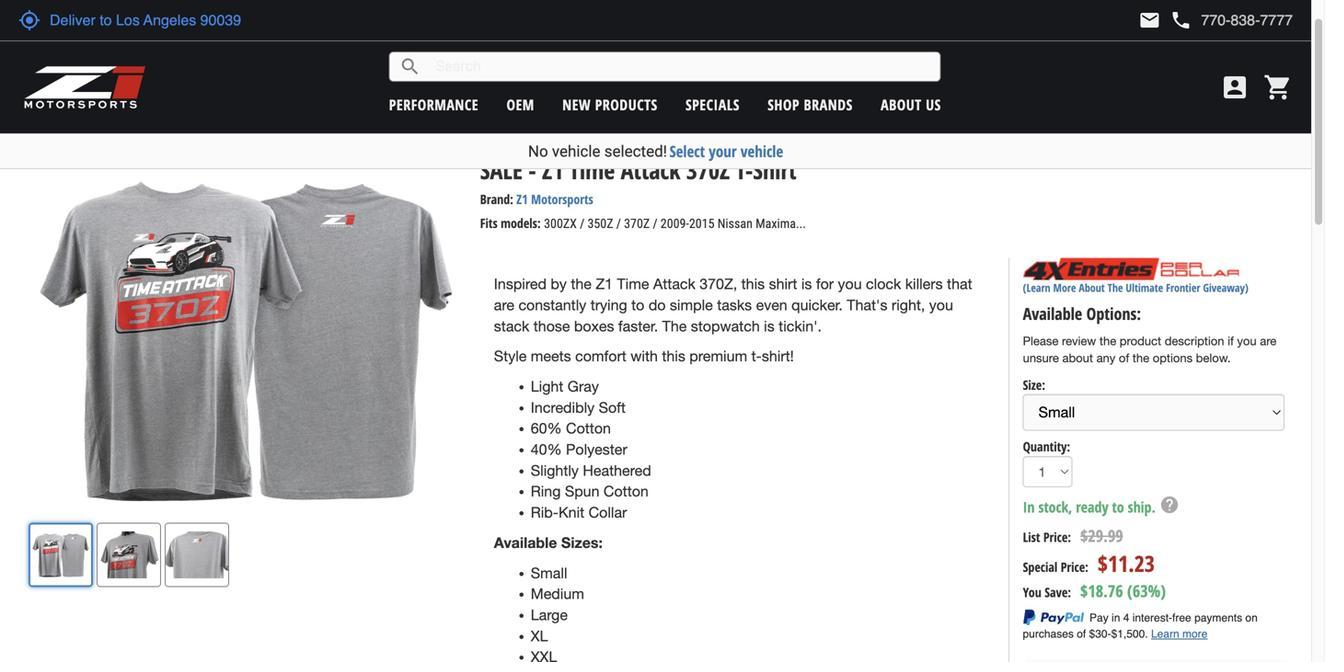 Task type: vqa. For each thing, say whether or not it's contained in the screenshot.
left
no



Task type: describe. For each thing, give the bounding box(es) containing it.
z1 right -
[[542, 154, 563, 186]]

polyester
[[566, 441, 627, 458]]

collar
[[589, 504, 627, 521]]

300zx
[[544, 216, 577, 231]]

attack inside inspired by the z1 time attack 370z, this shirt is for you clock killers that are constantly trying to do simple tasks even quicker. that's right, you stack those boxes faster. the stopwatch is tickin'.
[[653, 276, 696, 293]]

no vehicle selected! select your vehicle
[[528, 141, 783, 162]]

account_box
[[1220, 73, 1250, 102]]

xl
[[531, 628, 548, 645]]

(learn
[[1023, 280, 1051, 295]]

z1 gear link
[[13, 125, 51, 142]]

killers
[[905, 276, 943, 293]]

are inside the (learn more about the ultimate frontier giveaway) available options: please review the product description if you are unsure about any of the options below.
[[1260, 334, 1277, 348]]

trying
[[591, 297, 627, 314]]

60%
[[531, 420, 562, 437]]

phone link
[[1170, 9, 1293, 31]]

list
[[1023, 529, 1040, 546]]

about us link
[[881, 95, 941, 115]]

$11.23
[[1098, 549, 1155, 579]]

inspired
[[494, 276, 547, 293]]

available sizes:
[[494, 534, 603, 552]]

z1 up models:
[[516, 190, 528, 208]]

oem link
[[507, 95, 534, 115]]

2009-
[[661, 216, 689, 231]]

comfort
[[575, 348, 627, 365]]

help
[[1159, 495, 1180, 515]]

quicker.
[[792, 297, 843, 314]]

special price: $11.23 you save: $18.76 (63%)
[[1023, 549, 1166, 603]]

slightly
[[531, 462, 579, 479]]

apparel link
[[72, 125, 111, 142]]

price: for $11.23
[[1061, 558, 1089, 576]]

2015
[[689, 216, 715, 231]]

shopping_cart link
[[1259, 73, 1293, 102]]

rib-
[[531, 504, 559, 521]]

(learn more about the ultimate frontier giveaway) link
[[1023, 280, 1249, 295]]

price: for $29.99
[[1043, 529, 1071, 546]]

apparel
[[72, 125, 111, 142]]

those
[[534, 318, 570, 335]]

this inside inspired by the z1 time attack 370z, this shirt is for you clock killers that are constantly trying to do simple tasks even quicker. that's right, you stack those boxes faster. the stopwatch is tickin'.
[[741, 276, 765, 293]]

simple
[[670, 297, 713, 314]]

special
[[1023, 558, 1058, 576]]

us
[[926, 95, 941, 115]]

fits
[[480, 214, 498, 232]]

$18.76
[[1080, 580, 1123, 603]]

soft
[[599, 399, 626, 416]]

mail
[[1139, 9, 1161, 31]]

(learn more about the ultimate frontier giveaway) available options: please review the product description if you are unsure about any of the options below.
[[1023, 280, 1277, 365]]

gear
[[28, 125, 51, 142]]

1 horizontal spatial vehicle
[[741, 141, 783, 162]]

brands
[[804, 95, 853, 115]]

time inside sale - z1 time attack 370z t-shirt brand: z1 motorsports fits models: 300zx / 350z / 370z / 2009-2015 nissan maxima...
[[569, 154, 615, 186]]

clock
[[866, 276, 901, 293]]

0 horizontal spatial 370z
[[624, 216, 650, 231]]

t-
[[736, 154, 753, 186]]

2 / from the left
[[616, 216, 621, 231]]

large
[[531, 607, 568, 624]]

that
[[947, 276, 972, 293]]

frontier
[[1166, 280, 1200, 295]]

40%
[[531, 441, 562, 458]]

inspired by the z1 time attack 370z, this shirt is for you clock killers that are constantly trying to do simple tasks even quicker. that's right, you stack those boxes faster. the stopwatch is tickin'.
[[494, 276, 972, 335]]

the inside the (learn more about the ultimate frontier giveaway) available options: please review the product description if you are unsure about any of the options below.
[[1108, 280, 1123, 295]]

z1 motorsports link
[[516, 190, 593, 208]]

new products link
[[562, 95, 658, 115]]

tickin'.
[[779, 318, 822, 335]]

brand:
[[480, 190, 513, 208]]

-
[[529, 154, 536, 186]]

products
[[595, 95, 658, 115]]

mail phone
[[1139, 9, 1192, 31]]

0 vertical spatial is
[[801, 276, 812, 293]]

performance
[[389, 95, 479, 115]]

search
[[399, 56, 421, 78]]

for
[[816, 276, 834, 293]]

(63%)
[[1127, 580, 1166, 603]]

select
[[670, 141, 705, 162]]

z1 left gear
[[13, 125, 25, 142]]

Search search field
[[421, 53, 940, 81]]

specials
[[686, 95, 740, 115]]

0 horizontal spatial available
[[494, 534, 557, 552]]

stopwatch
[[691, 318, 760, 335]]

sale
[[480, 154, 523, 186]]

about us
[[881, 95, 941, 115]]

shopping_cart
[[1263, 73, 1293, 102]]

meets
[[531, 348, 571, 365]]

select your vehicle link
[[670, 141, 783, 162]]

light
[[531, 378, 564, 395]]

stack
[[494, 318, 529, 335]]

do
[[649, 297, 666, 314]]

z1 motorsports logo image
[[23, 64, 147, 110]]

maxima...
[[756, 216, 806, 231]]

my_location
[[18, 9, 40, 31]]



Task type: locate. For each thing, give the bounding box(es) containing it.
1 horizontal spatial this
[[741, 276, 765, 293]]

available down more
[[1023, 303, 1082, 325]]

1 horizontal spatial you
[[929, 297, 953, 314]]

/ right the 350z
[[616, 216, 621, 231]]

1 vertical spatial about
[[1079, 280, 1105, 295]]

attack
[[621, 154, 680, 186], [653, 276, 696, 293]]

1 horizontal spatial time
[[617, 276, 649, 293]]

size:
[[1023, 376, 1045, 394]]

this right with
[[662, 348, 685, 365]]

attack inside sale - z1 time attack 370z t-shirt brand: z1 motorsports fits models: 300zx / 350z / 370z / 2009-2015 nissan maxima...
[[621, 154, 680, 186]]

2 vertical spatial you
[[1237, 334, 1257, 348]]

vehicle right your
[[741, 141, 783, 162]]

your
[[709, 141, 737, 162]]

shop brands
[[768, 95, 853, 115]]

of
[[1119, 351, 1129, 365]]

370z
[[686, 154, 730, 186], [624, 216, 650, 231]]

1 horizontal spatial /
[[616, 216, 621, 231]]

0 vertical spatial the
[[571, 276, 592, 293]]

if
[[1228, 334, 1234, 348]]

2 horizontal spatial /
[[653, 216, 658, 231]]

in
[[1023, 498, 1035, 517]]

0 vertical spatial the
[[1108, 280, 1123, 295]]

oem
[[507, 95, 534, 115]]

z1 gear
[[13, 125, 51, 142]]

z1
[[13, 125, 25, 142], [542, 154, 563, 186], [516, 190, 528, 208], [596, 276, 613, 293]]

1 vertical spatial is
[[764, 318, 775, 335]]

this
[[741, 276, 765, 293], [662, 348, 685, 365]]

price: inside list price: $29.99
[[1043, 529, 1071, 546]]

1 horizontal spatial to
[[1112, 498, 1124, 517]]

0 vertical spatial time
[[569, 154, 615, 186]]

0 horizontal spatial about
[[881, 95, 922, 115]]

price: right list
[[1043, 529, 1071, 546]]

vehicle
[[741, 141, 783, 162], [552, 142, 600, 161]]

0 horizontal spatial the
[[571, 276, 592, 293]]

z1 inside inspired by the z1 time attack 370z, this shirt is for you clock killers that are constantly trying to do simple tasks even quicker. that's right, you stack those boxes faster. the stopwatch is tickin'.
[[596, 276, 613, 293]]

is down even
[[764, 318, 775, 335]]

you
[[1023, 584, 1042, 602]]

premium
[[689, 348, 747, 365]]

style meets comfort with this premium t-shirt!
[[494, 348, 798, 365]]

time up motorsports on the left top
[[569, 154, 615, 186]]

1 horizontal spatial is
[[801, 276, 812, 293]]

1 vertical spatial the
[[1100, 334, 1116, 348]]

1 vertical spatial cotton
[[604, 483, 649, 500]]

1 vertical spatial to
[[1112, 498, 1124, 517]]

ring
[[531, 483, 561, 500]]

options:
[[1086, 303, 1141, 325]]

available inside the (learn more about the ultimate frontier giveaway) available options: please review the product description if you are unsure about any of the options below.
[[1023, 303, 1082, 325]]

vehicle right no in the top of the page
[[552, 142, 600, 161]]

that's
[[847, 297, 888, 314]]

you right for
[[838, 276, 862, 293]]

time up 'do'
[[617, 276, 649, 293]]

right,
[[892, 297, 925, 314]]

knit
[[559, 504, 585, 521]]

z1 up trying
[[596, 276, 613, 293]]

370z left t-
[[686, 154, 730, 186]]

370z right the 350z
[[624, 216, 650, 231]]

0 horizontal spatial /
[[580, 216, 585, 231]]

cotton up "polyester"
[[566, 420, 611, 437]]

0 vertical spatial cotton
[[566, 420, 611, 437]]

1 horizontal spatial are
[[1260, 334, 1277, 348]]

you
[[838, 276, 862, 293], [929, 297, 953, 314], [1237, 334, 1257, 348]]

to inside 'in stock, ready to ship. help'
[[1112, 498, 1124, 517]]

/ left the 350z
[[580, 216, 585, 231]]

0 vertical spatial you
[[838, 276, 862, 293]]

faster.
[[618, 318, 658, 335]]

mail link
[[1139, 9, 1161, 31]]

any
[[1097, 351, 1116, 365]]

0 horizontal spatial vehicle
[[552, 142, 600, 161]]

1 vertical spatial this
[[662, 348, 685, 365]]

please
[[1023, 334, 1059, 348]]

to left 'do'
[[631, 297, 644, 314]]

1 vertical spatial time
[[617, 276, 649, 293]]

are right if
[[1260, 334, 1277, 348]]

1 vertical spatial price:
[[1061, 558, 1089, 576]]

1 horizontal spatial available
[[1023, 303, 1082, 325]]

1 vertical spatial attack
[[653, 276, 696, 293]]

ship.
[[1128, 498, 1156, 517]]

0 vertical spatial attack
[[621, 154, 680, 186]]

review
[[1062, 334, 1096, 348]]

you down killers
[[929, 297, 953, 314]]

stock,
[[1038, 498, 1072, 517]]

t-
[[751, 348, 762, 365]]

2 horizontal spatial the
[[1133, 351, 1149, 365]]

shirt
[[769, 276, 797, 293]]

the up any
[[1100, 334, 1116, 348]]

1 vertical spatial available
[[494, 534, 557, 552]]

about left us
[[881, 95, 922, 115]]

phone
[[1170, 9, 1192, 31]]

account_box link
[[1216, 73, 1254, 102]]

light gray incredibly soft 60% cotton 40% polyester slightly heathered ring spun cotton rib-knit collar
[[531, 378, 651, 521]]

1 vertical spatial you
[[929, 297, 953, 314]]

performance link
[[389, 95, 479, 115]]

to left ship.
[[1112, 498, 1124, 517]]

below.
[[1196, 351, 1231, 365]]

new
[[562, 95, 591, 115]]

the inside inspired by the z1 time attack 370z, this shirt is for you clock killers that are constantly trying to do simple tasks even quicker. that's right, you stack those boxes faster. the stopwatch is tickin'.
[[662, 318, 687, 335]]

$29.99
[[1080, 525, 1123, 548]]

ultimate
[[1126, 280, 1163, 295]]

0 horizontal spatial is
[[764, 318, 775, 335]]

1 vertical spatial the
[[662, 318, 687, 335]]

shop brands link
[[768, 95, 853, 115]]

attack up simple
[[653, 276, 696, 293]]

350z
[[588, 216, 613, 231]]

0 vertical spatial about
[[881, 95, 922, 115]]

price: inside special price: $11.23 you save: $18.76 (63%)
[[1061, 558, 1089, 576]]

1 vertical spatial are
[[1260, 334, 1277, 348]]

cotton down heathered
[[604, 483, 649, 500]]

attack up 2009-
[[621, 154, 680, 186]]

0 vertical spatial are
[[494, 297, 514, 314]]

about inside the (learn more about the ultimate frontier giveaway) available options: please review the product description if you are unsure about any of the options below.
[[1079, 280, 1105, 295]]

about
[[1062, 351, 1093, 365]]

sizes:
[[561, 534, 603, 552]]

1 horizontal spatial the
[[1108, 280, 1123, 295]]

1 vertical spatial 370z
[[624, 216, 650, 231]]

even
[[756, 297, 787, 314]]

0 horizontal spatial this
[[662, 348, 685, 365]]

1 horizontal spatial 370z
[[686, 154, 730, 186]]

this up tasks in the top right of the page
[[741, 276, 765, 293]]

are up stack
[[494, 297, 514, 314]]

the right of
[[1133, 351, 1149, 365]]

0 vertical spatial price:
[[1043, 529, 1071, 546]]

product
[[1120, 334, 1161, 348]]

370z,
[[700, 276, 737, 293]]

price: up "save:"
[[1061, 558, 1089, 576]]

the right by
[[571, 276, 592, 293]]

0 vertical spatial to
[[631, 297, 644, 314]]

boxes
[[574, 318, 614, 335]]

time inside inspired by the z1 time attack 370z, this shirt is for you clock killers that are constantly trying to do simple tasks even quicker. that's right, you stack those boxes faster. the stopwatch is tickin'.
[[617, 276, 649, 293]]

tasks
[[717, 297, 752, 314]]

are inside inspired by the z1 time attack 370z, this shirt is for you clock killers that are constantly trying to do simple tasks even quicker. that's right, you stack those boxes faster. the stopwatch is tickin'.
[[494, 297, 514, 314]]

about
[[881, 95, 922, 115], [1079, 280, 1105, 295]]

sale - z1 time attack 370z t-shirt brand: z1 motorsports fits models: 300zx / 350z / 370z / 2009-2015 nissan maxima...
[[480, 154, 806, 232]]

0 horizontal spatial you
[[838, 276, 862, 293]]

is left for
[[801, 276, 812, 293]]

no
[[528, 142, 548, 161]]

specials link
[[686, 95, 740, 115]]

vehicle inside no vehicle selected! select your vehicle
[[552, 142, 600, 161]]

style
[[494, 348, 527, 365]]

the down simple
[[662, 318, 687, 335]]

spun
[[565, 483, 600, 500]]

price:
[[1043, 529, 1071, 546], [1061, 558, 1089, 576]]

0 horizontal spatial the
[[662, 318, 687, 335]]

3 / from the left
[[653, 216, 658, 231]]

is
[[801, 276, 812, 293], [764, 318, 775, 335]]

0 horizontal spatial to
[[631, 297, 644, 314]]

the inside inspired by the z1 time attack 370z, this shirt is for you clock killers that are constantly trying to do simple tasks even quicker. that's right, you stack those boxes faster. the stopwatch is tickin'.
[[571, 276, 592, 293]]

0 horizontal spatial time
[[569, 154, 615, 186]]

incredibly
[[531, 399, 595, 416]]

heathered
[[583, 462, 651, 479]]

/ left 2009-
[[653, 216, 658, 231]]

cotton
[[566, 420, 611, 437], [604, 483, 649, 500]]

0 vertical spatial this
[[741, 276, 765, 293]]

1 / from the left
[[580, 216, 585, 231]]

shirt
[[753, 154, 797, 186]]

models:
[[501, 214, 541, 232]]

1 horizontal spatial the
[[1100, 334, 1116, 348]]

0 vertical spatial available
[[1023, 303, 1082, 325]]

by
[[551, 276, 567, 293]]

1 horizontal spatial about
[[1079, 280, 1105, 295]]

0 vertical spatial 370z
[[686, 154, 730, 186]]

list price: $29.99
[[1023, 525, 1123, 548]]

about right more
[[1079, 280, 1105, 295]]

/
[[580, 216, 585, 231], [616, 216, 621, 231], [653, 216, 658, 231]]

you inside the (learn more about the ultimate frontier giveaway) available options: please review the product description if you are unsure about any of the options below.
[[1237, 334, 1257, 348]]

with
[[631, 348, 658, 365]]

0 horizontal spatial are
[[494, 297, 514, 314]]

small medium large xl
[[531, 565, 584, 645]]

available down rib-
[[494, 534, 557, 552]]

2 horizontal spatial you
[[1237, 334, 1257, 348]]

to inside inspired by the z1 time attack 370z, this shirt is for you clock killers that are constantly trying to do simple tasks even quicker. that's right, you stack those boxes faster. the stopwatch is tickin'.
[[631, 297, 644, 314]]

you right if
[[1237, 334, 1257, 348]]

the up options:
[[1108, 280, 1123, 295]]

the
[[1108, 280, 1123, 295], [662, 318, 687, 335]]

2 vertical spatial the
[[1133, 351, 1149, 365]]



